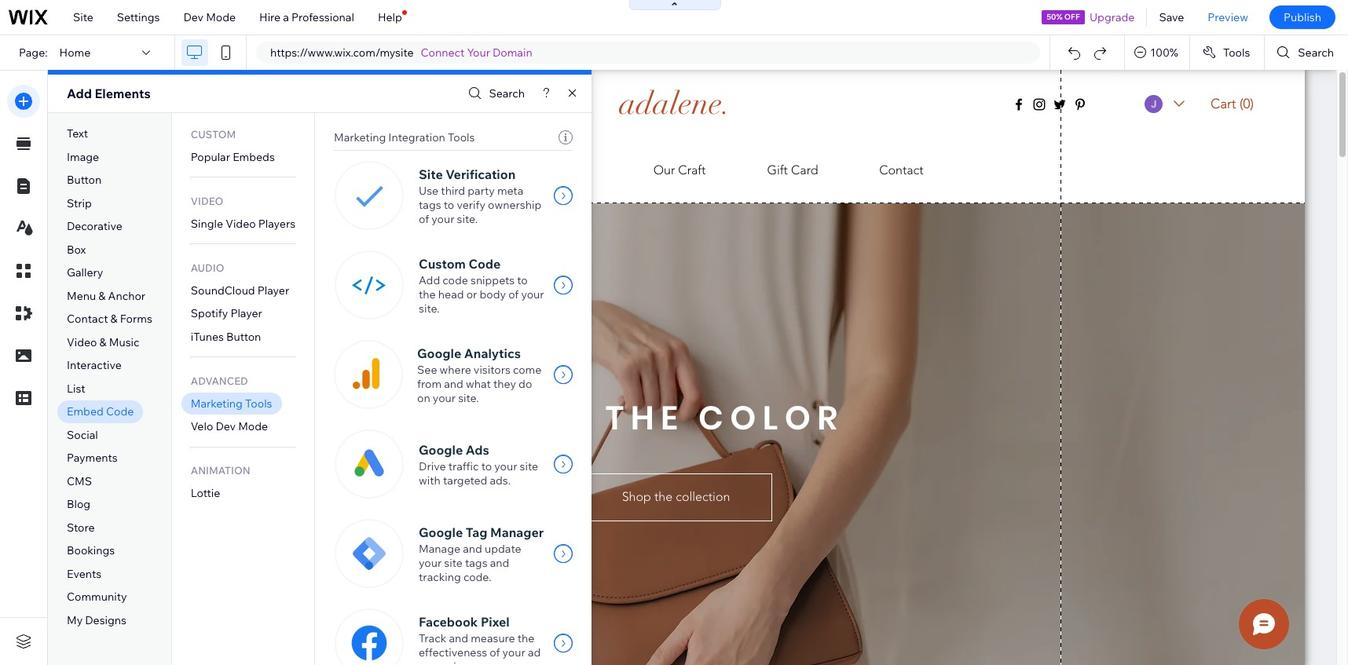Task type: vqa. For each thing, say whether or not it's contained in the screenshot.


Task type: describe. For each thing, give the bounding box(es) containing it.
1 vertical spatial video
[[226, 217, 256, 231]]

community
[[67, 590, 127, 605]]

marketing for marketing integration tools
[[334, 130, 386, 145]]

publish
[[1284, 10, 1322, 24]]

a
[[283, 10, 289, 24]]

player for spotify player
[[231, 307, 262, 321]]

google analytics see where visitors come from and what they do on your site.
[[417, 346, 542, 405]]

and down manager
[[490, 556, 509, 570]]

help
[[378, 10, 402, 24]]

connect
[[421, 46, 465, 60]]

0 horizontal spatial dev
[[183, 10, 204, 24]]

visitors
[[474, 363, 511, 377]]

they
[[493, 377, 516, 391]]

off
[[1065, 12, 1080, 22]]

& for menu
[[98, 289, 106, 303]]

itunes
[[191, 330, 224, 344]]

of inside facebook pixel track and measure the effectiveness of your ad campaigns.
[[490, 646, 500, 660]]

or
[[466, 288, 477, 302]]

ads.
[[490, 474, 511, 488]]

with
[[419, 474, 441, 488]]

your inside 'google tag manager manage and update your site tags and tracking code.'
[[419, 556, 442, 570]]

100% button
[[1125, 35, 1190, 70]]

dev mode
[[183, 10, 236, 24]]

anchor
[[108, 289, 145, 303]]

music
[[109, 335, 140, 350]]

0 vertical spatial mode
[[206, 10, 236, 24]]

1 vertical spatial search
[[489, 86, 525, 101]]

site inside 'google tag manager manage and update your site tags and tracking code.'
[[444, 556, 463, 570]]

where
[[440, 363, 471, 377]]

gallery
[[67, 266, 103, 280]]

interactive
[[67, 359, 122, 373]]

strip
[[67, 196, 92, 210]]

players
[[258, 217, 295, 231]]

measure
[[471, 632, 515, 646]]

head
[[438, 288, 464, 302]]

effectiveness
[[419, 646, 487, 660]]

manage
[[419, 542, 460, 556]]

ads
[[466, 442, 489, 458]]

velo
[[191, 420, 213, 434]]

tags inside 'google tag manager manage and update your site tags and tracking code.'
[[465, 556, 488, 570]]

my
[[67, 614, 83, 628]]

image
[[67, 150, 99, 164]]

store
[[67, 521, 95, 535]]

menu
[[67, 289, 96, 303]]

marketing integration tools
[[334, 130, 475, 145]]

code for custom
[[469, 256, 501, 272]]

the inside facebook pixel track and measure the effectiveness of your ad campaigns.
[[518, 632, 535, 646]]

cms
[[67, 475, 92, 489]]

my designs
[[67, 614, 126, 628]]

events
[[67, 567, 102, 581]]

settings
[[117, 10, 160, 24]]

1 vertical spatial mode
[[238, 420, 268, 434]]

single
[[191, 217, 223, 231]]

the inside custom code add code snippets to the head or body of your site.
[[419, 288, 436, 302]]

payments
[[67, 451, 118, 465]]

google for google tag manager
[[419, 525, 463, 541]]

to inside the site verification use third party meta tags to verify ownership of your site.
[[444, 198, 454, 212]]

what
[[466, 377, 491, 391]]

party
[[468, 184, 495, 198]]

google tag manager manage and update your site tags and tracking code.
[[419, 525, 544, 585]]

preview button
[[1196, 0, 1260, 35]]

site. for site
[[457, 212, 478, 226]]

see
[[417, 363, 437, 377]]

home
[[59, 46, 91, 60]]

1 horizontal spatial tools
[[448, 130, 475, 145]]

designs
[[85, 614, 126, 628]]

drive
[[419, 460, 446, 474]]

forms
[[120, 312, 152, 326]]

& for contact
[[110, 312, 118, 326]]

traffic
[[448, 460, 479, 474]]

menu & anchor
[[67, 289, 145, 303]]

domain
[[493, 46, 532, 60]]

velo dev mode
[[191, 420, 268, 434]]

1 horizontal spatial dev
[[216, 420, 236, 434]]

campaigns.
[[419, 660, 478, 666]]

add inside custom code add code snippets to the head or body of your site.
[[419, 273, 440, 288]]

custom for custom
[[191, 128, 236, 140]]

update
[[485, 542, 521, 556]]

tracking
[[419, 570, 461, 585]]

embed code
[[67, 405, 134, 419]]

tag
[[466, 525, 488, 541]]

animation
[[191, 465, 250, 477]]

0 horizontal spatial tools
[[245, 397, 272, 411]]

google ads drive traffic to your site with targeted ads.
[[419, 442, 538, 488]]

and inside google analytics see where visitors come from and what they do on your site.
[[444, 377, 463, 391]]

code
[[443, 273, 468, 288]]

hire
[[259, 10, 281, 24]]

marketing for marketing tools
[[191, 397, 243, 411]]

save
[[1159, 10, 1184, 24]]

add elements
[[67, 86, 151, 101]]

site. inside google analytics see where visitors come from and what they do on your site.
[[458, 391, 479, 405]]

upgrade
[[1090, 10, 1135, 24]]

player for soundcloud player
[[258, 283, 289, 298]]

third
[[441, 184, 465, 198]]

marketing tools
[[191, 397, 272, 411]]

use
[[419, 184, 439, 198]]

https://www.wix.com/mysite connect your domain
[[270, 46, 532, 60]]

embeds
[[233, 150, 275, 164]]

tools inside button
[[1223, 46, 1250, 60]]



Task type: locate. For each thing, give the bounding box(es) containing it.
to left verify
[[444, 198, 454, 212]]

1 vertical spatial add
[[419, 273, 440, 288]]

0 horizontal spatial to
[[444, 198, 454, 212]]

integration
[[388, 130, 445, 145]]

of right 'body'
[[509, 288, 519, 302]]

video up single on the top
[[191, 195, 223, 207]]

2 vertical spatial to
[[481, 460, 492, 474]]

search down publish button
[[1298, 46, 1334, 60]]

facebook
[[419, 614, 478, 630]]

1 vertical spatial code
[[106, 405, 134, 419]]

& left music
[[99, 335, 107, 350]]

and down tag
[[463, 542, 482, 556]]

to inside google ads drive traffic to your site with targeted ads.
[[481, 460, 492, 474]]

blog
[[67, 498, 90, 512]]

1 horizontal spatial button
[[226, 330, 261, 344]]

0 horizontal spatial search button
[[465, 82, 525, 105]]

to down ads on the left bottom
[[481, 460, 492, 474]]

audio
[[191, 262, 224, 274]]

0 vertical spatial tags
[[419, 198, 441, 212]]

pixel
[[481, 614, 510, 630]]

0 horizontal spatial search
[[489, 86, 525, 101]]

your right traffic
[[494, 460, 517, 474]]

site up use
[[419, 167, 443, 182]]

1 horizontal spatial add
[[419, 273, 440, 288]]

snippets
[[471, 273, 515, 288]]

0 horizontal spatial code
[[106, 405, 134, 419]]

0 horizontal spatial custom
[[191, 128, 236, 140]]

site left code.
[[444, 556, 463, 570]]

video right single on the top
[[226, 217, 256, 231]]

site. down the party
[[457, 212, 478, 226]]

decorative
[[67, 219, 122, 234]]

2 vertical spatial video
[[67, 335, 97, 350]]

your inside google analytics see where visitors come from and what they do on your site.
[[433, 391, 456, 405]]

your inside custom code add code snippets to the head or body of your site.
[[521, 288, 544, 302]]

1 vertical spatial custom
[[419, 256, 466, 272]]

single video players
[[191, 217, 295, 231]]

2 vertical spatial tools
[[245, 397, 272, 411]]

tags
[[419, 198, 441, 212], [465, 556, 488, 570]]

0 horizontal spatial add
[[67, 86, 92, 101]]

itunes button
[[191, 330, 261, 344]]

1 horizontal spatial mode
[[238, 420, 268, 434]]

verification
[[446, 167, 516, 182]]

0 vertical spatial tools
[[1223, 46, 1250, 60]]

player right soundcloud
[[258, 283, 289, 298]]

ownership
[[488, 198, 542, 212]]

google up drive on the bottom of page
[[419, 442, 463, 458]]

1 horizontal spatial video
[[191, 195, 223, 207]]

your right 'body'
[[521, 288, 544, 302]]

analytics
[[464, 346, 521, 361]]

and right from
[[444, 377, 463, 391]]

google up the manage
[[419, 525, 463, 541]]

custom up popular
[[191, 128, 236, 140]]

1 horizontal spatial to
[[481, 460, 492, 474]]

your inside facebook pixel track and measure the effectiveness of your ad campaigns.
[[503, 646, 525, 660]]

1 vertical spatial tools
[[448, 130, 475, 145]]

video
[[191, 195, 223, 207], [226, 217, 256, 231], [67, 335, 97, 350]]

elements
[[95, 86, 151, 101]]

50%
[[1047, 12, 1063, 22]]

site. for custom
[[419, 302, 440, 316]]

2 vertical spatial site.
[[458, 391, 479, 405]]

text
[[67, 127, 88, 141]]

site inside google ads drive traffic to your site with targeted ads.
[[520, 460, 538, 474]]

spotify
[[191, 307, 228, 321]]

dev right settings
[[183, 10, 204, 24]]

2 horizontal spatial tools
[[1223, 46, 1250, 60]]

from
[[417, 377, 442, 391]]

0 vertical spatial google
[[417, 346, 461, 361]]

publish button
[[1270, 6, 1336, 29]]

soundcloud
[[191, 283, 255, 298]]

professional
[[292, 10, 354, 24]]

2 horizontal spatial to
[[517, 273, 528, 288]]

of down use
[[419, 212, 429, 226]]

0 vertical spatial search
[[1298, 46, 1334, 60]]

1 horizontal spatial tags
[[465, 556, 488, 570]]

custom up code
[[419, 256, 466, 272]]

0 vertical spatial add
[[67, 86, 92, 101]]

tools up velo dev mode
[[245, 397, 272, 411]]

1 vertical spatial tags
[[465, 556, 488, 570]]

of inside custom code add code snippets to the head or body of your site.
[[509, 288, 519, 302]]

to right "snippets"
[[517, 273, 528, 288]]

soundcloud player
[[191, 283, 289, 298]]

code up "snippets"
[[469, 256, 501, 272]]

tags inside the site verification use third party meta tags to verify ownership of your site.
[[419, 198, 441, 212]]

of down pixel
[[490, 646, 500, 660]]

tags down tag
[[465, 556, 488, 570]]

0 horizontal spatial tags
[[419, 198, 441, 212]]

1 horizontal spatial the
[[518, 632, 535, 646]]

button down image
[[67, 173, 102, 187]]

1 vertical spatial the
[[518, 632, 535, 646]]

0 horizontal spatial mode
[[206, 10, 236, 24]]

site right ads.
[[520, 460, 538, 474]]

player down soundcloud player
[[231, 307, 262, 321]]

search
[[1298, 46, 1334, 60], [489, 86, 525, 101]]

google inside google analytics see where visitors come from and what they do on your site.
[[417, 346, 461, 361]]

& left forms at the top
[[110, 312, 118, 326]]

tools up verification
[[448, 130, 475, 145]]

0 vertical spatial site
[[73, 10, 93, 24]]

site
[[520, 460, 538, 474], [444, 556, 463, 570]]

& for video
[[99, 335, 107, 350]]

on
[[417, 391, 430, 405]]

marketing down advanced at the bottom of the page
[[191, 397, 243, 411]]

google for google analytics
[[417, 346, 461, 361]]

site verification use third party meta tags to verify ownership of your site.
[[419, 167, 542, 226]]

site. inside the site verification use third party meta tags to verify ownership of your site.
[[457, 212, 478, 226]]

0 vertical spatial video
[[191, 195, 223, 207]]

advanced
[[191, 375, 248, 387]]

of inside the site verification use third party meta tags to verify ownership of your site.
[[419, 212, 429, 226]]

code.
[[464, 570, 492, 585]]

0 vertical spatial button
[[67, 173, 102, 187]]

0 vertical spatial code
[[469, 256, 501, 272]]

1 horizontal spatial custom
[[419, 256, 466, 272]]

social
[[67, 428, 98, 442]]

popular embeds
[[191, 150, 275, 164]]

your
[[467, 46, 490, 60]]

code
[[469, 256, 501, 272], [106, 405, 134, 419]]

google inside 'google tag manager manage and update your site tags and tracking code.'
[[419, 525, 463, 541]]

bookings
[[67, 544, 115, 558]]

1 horizontal spatial code
[[469, 256, 501, 272]]

0 vertical spatial search button
[[1265, 35, 1348, 70]]

0 horizontal spatial button
[[67, 173, 102, 187]]

your right on
[[433, 391, 456, 405]]

add
[[67, 86, 92, 101], [419, 273, 440, 288]]

the
[[419, 288, 436, 302], [518, 632, 535, 646]]

0 vertical spatial site
[[520, 460, 538, 474]]

mode down marketing tools
[[238, 420, 268, 434]]

do
[[519, 377, 532, 391]]

your left the ad
[[503, 646, 525, 660]]

0 horizontal spatial the
[[419, 288, 436, 302]]

box
[[67, 243, 86, 257]]

the right measure
[[518, 632, 535, 646]]

1 vertical spatial google
[[419, 442, 463, 458]]

and inside facebook pixel track and measure the effectiveness of your ad campaigns.
[[449, 632, 468, 646]]

code for embed
[[106, 405, 134, 419]]

spotify player
[[191, 307, 262, 321]]

0 vertical spatial &
[[98, 289, 106, 303]]

1 vertical spatial site
[[419, 167, 443, 182]]

custom inside custom code add code snippets to the head or body of your site.
[[419, 256, 466, 272]]

0 horizontal spatial video
[[67, 335, 97, 350]]

2 vertical spatial of
[[490, 646, 500, 660]]

embed
[[67, 405, 104, 419]]

1 vertical spatial dev
[[216, 420, 236, 434]]

search button down your
[[465, 82, 525, 105]]

search button down publish button
[[1265, 35, 1348, 70]]

0 vertical spatial the
[[419, 288, 436, 302]]

2 horizontal spatial of
[[509, 288, 519, 302]]

0 vertical spatial custom
[[191, 128, 236, 140]]

tools down preview 'button'
[[1223, 46, 1250, 60]]

meta
[[497, 184, 524, 198]]

popular
[[191, 150, 230, 164]]

code right embed at bottom left
[[106, 405, 134, 419]]

&
[[98, 289, 106, 303], [110, 312, 118, 326], [99, 335, 107, 350]]

google inside google ads drive traffic to your site with targeted ads.
[[419, 442, 463, 458]]

your down third
[[432, 212, 455, 226]]

come
[[513, 363, 542, 377]]

of for site verification
[[419, 212, 429, 226]]

preview
[[1208, 10, 1248, 24]]

add left code
[[419, 273, 440, 288]]

contact
[[67, 312, 108, 326]]

1 vertical spatial &
[[110, 312, 118, 326]]

body
[[480, 288, 506, 302]]

0 vertical spatial of
[[419, 212, 429, 226]]

site inside the site verification use third party meta tags to verify ownership of your site.
[[419, 167, 443, 182]]

list
[[67, 382, 85, 396]]

1 vertical spatial marketing
[[191, 397, 243, 411]]

& right menu
[[98, 289, 106, 303]]

and
[[444, 377, 463, 391], [463, 542, 482, 556], [490, 556, 509, 570], [449, 632, 468, 646]]

targeted
[[443, 474, 487, 488]]

your left code.
[[419, 556, 442, 570]]

0 vertical spatial to
[[444, 198, 454, 212]]

1 horizontal spatial site
[[520, 460, 538, 474]]

your inside google ads drive traffic to your site with targeted ads.
[[494, 460, 517, 474]]

site. left or
[[419, 302, 440, 316]]

0 vertical spatial player
[[258, 283, 289, 298]]

1 vertical spatial site
[[444, 556, 463, 570]]

marketing
[[334, 130, 386, 145], [191, 397, 243, 411]]

search down domain
[[489, 86, 525, 101]]

0 vertical spatial site.
[[457, 212, 478, 226]]

0 horizontal spatial site
[[73, 10, 93, 24]]

and down facebook at the left bottom of page
[[449, 632, 468, 646]]

custom for custom code add code snippets to the head or body of your site.
[[419, 256, 466, 272]]

google for google ads
[[419, 442, 463, 458]]

of for custom code
[[509, 288, 519, 302]]

1 vertical spatial to
[[517, 273, 528, 288]]

hire a professional
[[259, 10, 354, 24]]

video down contact
[[67, 335, 97, 350]]

button down spotify player
[[226, 330, 261, 344]]

your inside the site verification use third party meta tags to verify ownership of your site.
[[432, 212, 455, 226]]

site. down where
[[458, 391, 479, 405]]

1 horizontal spatial search button
[[1265, 35, 1348, 70]]

facebook pixel track and measure the effectiveness of your ad campaigns.
[[419, 614, 541, 666]]

0 horizontal spatial site
[[444, 556, 463, 570]]

1 vertical spatial player
[[231, 307, 262, 321]]

code inside custom code add code snippets to the head or body of your site.
[[469, 256, 501, 272]]

the left head
[[419, 288, 436, 302]]

your
[[432, 212, 455, 226], [521, 288, 544, 302], [433, 391, 456, 405], [494, 460, 517, 474], [419, 556, 442, 570], [503, 646, 525, 660]]

50% off
[[1047, 12, 1080, 22]]

marketing left integration in the left top of the page
[[334, 130, 386, 145]]

site up home
[[73, 10, 93, 24]]

2 vertical spatial google
[[419, 525, 463, 541]]

2 horizontal spatial video
[[226, 217, 256, 231]]

contact & forms
[[67, 312, 152, 326]]

custom code add code snippets to the head or body of your site.
[[419, 256, 544, 316]]

0 vertical spatial marketing
[[334, 130, 386, 145]]

https://www.wix.com/mysite
[[270, 46, 414, 60]]

of
[[419, 212, 429, 226], [509, 288, 519, 302], [490, 646, 500, 660]]

google up see
[[417, 346, 461, 361]]

1 horizontal spatial marketing
[[334, 130, 386, 145]]

site
[[73, 10, 93, 24], [419, 167, 443, 182]]

1 vertical spatial search button
[[465, 82, 525, 105]]

add up text
[[67, 86, 92, 101]]

1 horizontal spatial site
[[419, 167, 443, 182]]

2 vertical spatial &
[[99, 335, 107, 350]]

video for video & music
[[67, 335, 97, 350]]

tools button
[[1190, 35, 1265, 70]]

manager
[[490, 525, 544, 541]]

1 vertical spatial site.
[[419, 302, 440, 316]]

site for site
[[73, 10, 93, 24]]

site. inside custom code add code snippets to the head or body of your site.
[[419, 302, 440, 316]]

0 vertical spatial dev
[[183, 10, 204, 24]]

1 vertical spatial of
[[509, 288, 519, 302]]

dev right velo
[[216, 420, 236, 434]]

to inside custom code add code snippets to the head or body of your site.
[[517, 273, 528, 288]]

1 horizontal spatial search
[[1298, 46, 1334, 60]]

1 horizontal spatial of
[[490, 646, 500, 660]]

0 horizontal spatial marketing
[[191, 397, 243, 411]]

0 horizontal spatial of
[[419, 212, 429, 226]]

video for video
[[191, 195, 223, 207]]

tools
[[1223, 46, 1250, 60], [448, 130, 475, 145], [245, 397, 272, 411]]

1 vertical spatial button
[[226, 330, 261, 344]]

tags left verify
[[419, 198, 441, 212]]

site for site verification use third party meta tags to verify ownership of your site.
[[419, 167, 443, 182]]

google
[[417, 346, 461, 361], [419, 442, 463, 458], [419, 525, 463, 541]]

mode left hire
[[206, 10, 236, 24]]

verify
[[457, 198, 486, 212]]



